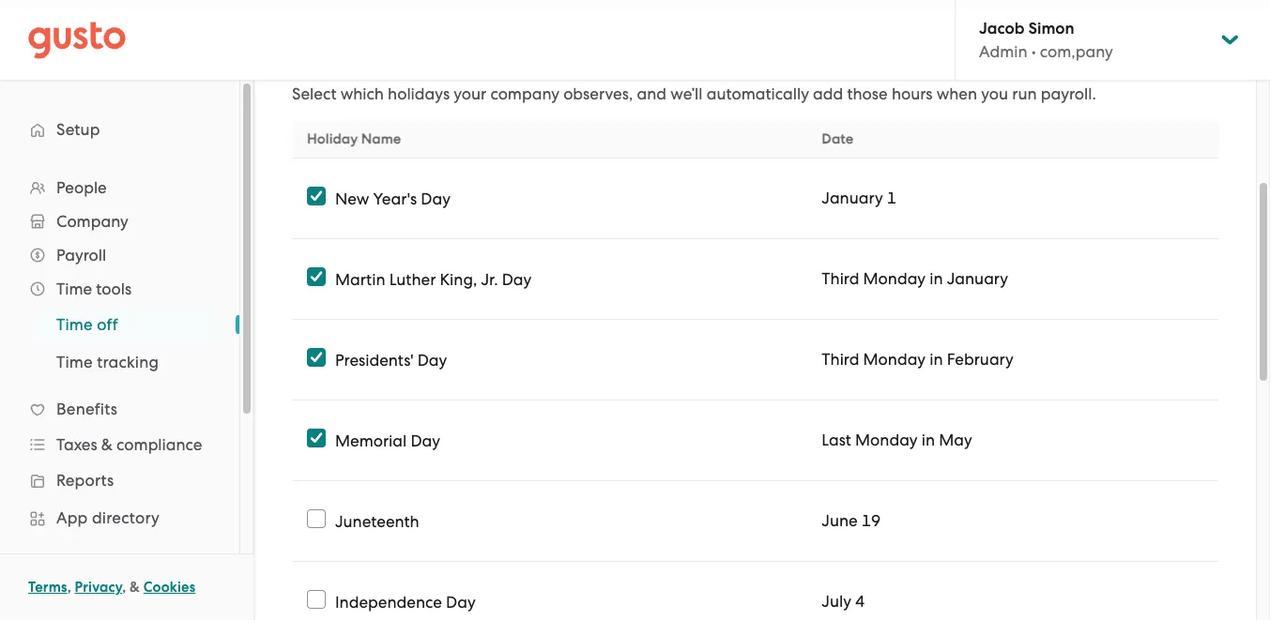 Task type: vqa. For each thing, say whether or not it's contained in the screenshot.
TOOLS
yes



Task type: describe. For each thing, give the bounding box(es) containing it.
select
[[292, 84, 336, 103]]

setup
[[56, 120, 100, 139]]

time tracking link
[[34, 345, 221, 379]]

memorial day
[[335, 431, 440, 450]]

add
[[813, 84, 843, 103]]

those
[[847, 84, 888, 103]]

1 horizontal spatial &
[[130, 579, 140, 596]]

19
[[862, 512, 881, 530]]

1
[[887, 189, 897, 207]]

king,
[[440, 270, 477, 289]]

payroll
[[56, 246, 106, 265]]

in for january
[[930, 269, 943, 288]]

monday for january
[[863, 269, 926, 288]]

time for time tracking
[[56, 353, 93, 372]]

third monday in february
[[822, 350, 1014, 369]]

hours
[[892, 84, 933, 103]]

presidents'
[[335, 351, 413, 369]]

which
[[340, 84, 384, 103]]

benefits link
[[19, 392, 221, 426]]

day for memorial day
[[411, 431, 440, 450]]

company
[[56, 212, 128, 231]]

com,pany
[[1040, 42, 1113, 61]]

0 horizontal spatial january
[[822, 189, 883, 207]]

third monday in january
[[822, 269, 1008, 288]]

privacy link
[[75, 579, 122, 596]]

app directory link
[[19, 501, 221, 535]]

we'll
[[670, 84, 703, 103]]

automatically
[[707, 84, 809, 103]]

select which holidays your company observes, and we'll automatically add those hours when you run payroll.
[[292, 84, 1096, 103]]

may
[[939, 431, 972, 450]]

privacy
[[75, 579, 122, 596]]

2 , from the left
[[122, 579, 126, 596]]

martin luther king, jr. day
[[335, 270, 532, 289]]

memorial
[[335, 431, 407, 450]]

gusto navigation element
[[0, 81, 239, 620]]

observes,
[[563, 84, 633, 103]]

july
[[822, 592, 851, 611]]

taxes & compliance
[[56, 436, 202, 454]]

holiday
[[307, 130, 358, 147]]

taxes & compliance button
[[19, 428, 221, 462]]

january 1
[[822, 189, 897, 207]]

time off link
[[34, 308, 221, 342]]

off
[[97, 315, 118, 334]]

you
[[981, 84, 1008, 103]]

day right jr.
[[502, 270, 532, 289]]

run
[[1012, 84, 1037, 103]]

independence day
[[335, 593, 476, 612]]

jacob simon admin • com,pany
[[979, 19, 1113, 61]]

last monday in may
[[822, 431, 972, 450]]

1 , from the left
[[67, 579, 71, 596]]

January 1 checkbox
[[307, 187, 326, 206]]

monday for may
[[855, 431, 918, 450]]

holiday name
[[307, 130, 401, 147]]

presidents' day
[[335, 351, 447, 369]]

tracking
[[97, 353, 159, 372]]

when
[[937, 84, 977, 103]]

Last Monday in May checkbox
[[307, 429, 326, 448]]

simon
[[1028, 19, 1074, 38]]

june 19
[[822, 512, 881, 530]]



Task type: locate. For each thing, give the bounding box(es) containing it.
time inside dropdown button
[[56, 280, 92, 299]]

terms
[[28, 579, 67, 596]]

time tools
[[56, 280, 132, 299]]

benefits
[[56, 400, 117, 419]]

third for third monday in january
[[822, 269, 859, 288]]

luther
[[389, 270, 436, 289]]

Third Monday in January checkbox
[[307, 268, 326, 286]]

1 list from the top
[[0, 171, 239, 620]]

july 4
[[822, 592, 865, 611]]

1 vertical spatial time
[[56, 315, 93, 334]]

2 vertical spatial time
[[56, 353, 93, 372]]

June 19 checkbox
[[307, 510, 326, 528]]

list containing time off
[[0, 306, 239, 381]]

app directory
[[56, 509, 160, 528]]

time down time off
[[56, 353, 93, 372]]

list
[[0, 171, 239, 620], [0, 306, 239, 381]]

in left february
[[930, 350, 943, 369]]

time for time tools
[[56, 280, 92, 299]]

admin
[[979, 42, 1027, 61]]

& inside dropdown button
[[101, 436, 113, 454]]

directory
[[92, 509, 160, 528]]

& right taxes
[[101, 436, 113, 454]]

time for time off
[[56, 315, 93, 334]]

in left may
[[922, 431, 935, 450]]

date
[[822, 130, 853, 147]]

january
[[822, 189, 883, 207], [947, 269, 1008, 288]]

third down january 1
[[822, 269, 859, 288]]

holidays
[[388, 84, 450, 103]]

new
[[335, 189, 369, 208]]

time left the off at left
[[56, 315, 93, 334]]

1 third from the top
[[822, 269, 859, 288]]

company
[[490, 84, 559, 103]]

0 vertical spatial third
[[822, 269, 859, 288]]

day for independence day
[[446, 593, 476, 612]]

in for may
[[922, 431, 935, 450]]

terms link
[[28, 579, 67, 596]]

home image
[[28, 21, 126, 59]]

people button
[[19, 171, 221, 205]]

tools
[[96, 280, 132, 299]]

, left privacy in the bottom of the page
[[67, 579, 71, 596]]

0 vertical spatial in
[[930, 269, 943, 288]]

2 time from the top
[[56, 315, 93, 334]]

third up last
[[822, 350, 859, 369]]

0 vertical spatial january
[[822, 189, 883, 207]]

0 vertical spatial &
[[101, 436, 113, 454]]

january left 1
[[822, 189, 883, 207]]

juneteenth
[[335, 512, 419, 531]]

1 vertical spatial monday
[[863, 350, 926, 369]]

•
[[1031, 42, 1036, 61]]

, left cookies button
[[122, 579, 126, 596]]

time down payroll on the left top
[[56, 280, 92, 299]]

january up february
[[947, 269, 1008, 288]]

time off
[[56, 315, 118, 334]]

jacob
[[979, 19, 1024, 38]]

3 time from the top
[[56, 353, 93, 372]]

1 vertical spatial third
[[822, 350, 859, 369]]

0 horizontal spatial &
[[101, 436, 113, 454]]

1 vertical spatial in
[[930, 350, 943, 369]]

in
[[930, 269, 943, 288], [930, 350, 943, 369], [922, 431, 935, 450]]

day
[[421, 189, 450, 208], [502, 270, 532, 289], [417, 351, 447, 369], [411, 431, 440, 450], [446, 593, 476, 612]]

day right independence on the bottom
[[446, 593, 476, 612]]

and
[[637, 84, 667, 103]]

4
[[855, 592, 865, 611]]

2 vertical spatial in
[[922, 431, 935, 450]]

& left cookies button
[[130, 579, 140, 596]]

in for february
[[930, 350, 943, 369]]

monday down 1
[[863, 269, 926, 288]]

taxes
[[56, 436, 97, 454]]

Third Monday in February checkbox
[[307, 348, 326, 367]]

cookies button
[[143, 576, 196, 599]]

year's
[[373, 189, 417, 208]]

monday up last monday in may
[[863, 350, 926, 369]]

time tracking
[[56, 353, 159, 372]]

1 horizontal spatial ,
[[122, 579, 126, 596]]

2 third from the top
[[822, 350, 859, 369]]

day for presidents' day
[[417, 351, 447, 369]]

setup link
[[19, 113, 221, 146]]

company button
[[19, 205, 221, 238]]

1 vertical spatial january
[[947, 269, 1008, 288]]

payroll button
[[19, 238, 221, 272]]

cookies
[[143, 579, 196, 596]]

reports link
[[19, 464, 221, 498]]

terms , privacy , & cookies
[[28, 579, 196, 596]]

1 time from the top
[[56, 280, 92, 299]]

&
[[101, 436, 113, 454], [130, 579, 140, 596]]

february
[[947, 350, 1014, 369]]

0 vertical spatial time
[[56, 280, 92, 299]]

independence
[[335, 593, 442, 612]]

1 horizontal spatial january
[[947, 269, 1008, 288]]

0 horizontal spatial ,
[[67, 579, 71, 596]]

third
[[822, 269, 859, 288], [822, 350, 859, 369]]

day right presidents'
[[417, 351, 447, 369]]

martin
[[335, 270, 385, 289]]

third for third monday in february
[[822, 350, 859, 369]]

june
[[822, 512, 858, 530]]

1 vertical spatial &
[[130, 579, 140, 596]]

list containing people
[[0, 171, 239, 620]]

last
[[822, 431, 851, 450]]

payroll.
[[1041, 84, 1096, 103]]

people
[[56, 178, 107, 197]]

monday
[[863, 269, 926, 288], [863, 350, 926, 369], [855, 431, 918, 450]]

July 4 checkbox
[[307, 590, 326, 609]]

day right year's
[[421, 189, 450, 208]]

2 vertical spatial monday
[[855, 431, 918, 450]]

2 list from the top
[[0, 306, 239, 381]]

name
[[361, 130, 401, 147]]

new year's day
[[335, 189, 450, 208]]

,
[[67, 579, 71, 596], [122, 579, 126, 596]]

time tools button
[[19, 272, 221, 306]]

jr.
[[481, 270, 498, 289]]

monday for february
[[863, 350, 926, 369]]

reports
[[56, 471, 114, 490]]

monday right last
[[855, 431, 918, 450]]

your
[[454, 84, 486, 103]]

app
[[56, 509, 88, 528]]

day right memorial
[[411, 431, 440, 450]]

0 vertical spatial monday
[[863, 269, 926, 288]]

time
[[56, 280, 92, 299], [56, 315, 93, 334], [56, 353, 93, 372]]

compliance
[[117, 436, 202, 454]]

in up third monday in february at the bottom
[[930, 269, 943, 288]]



